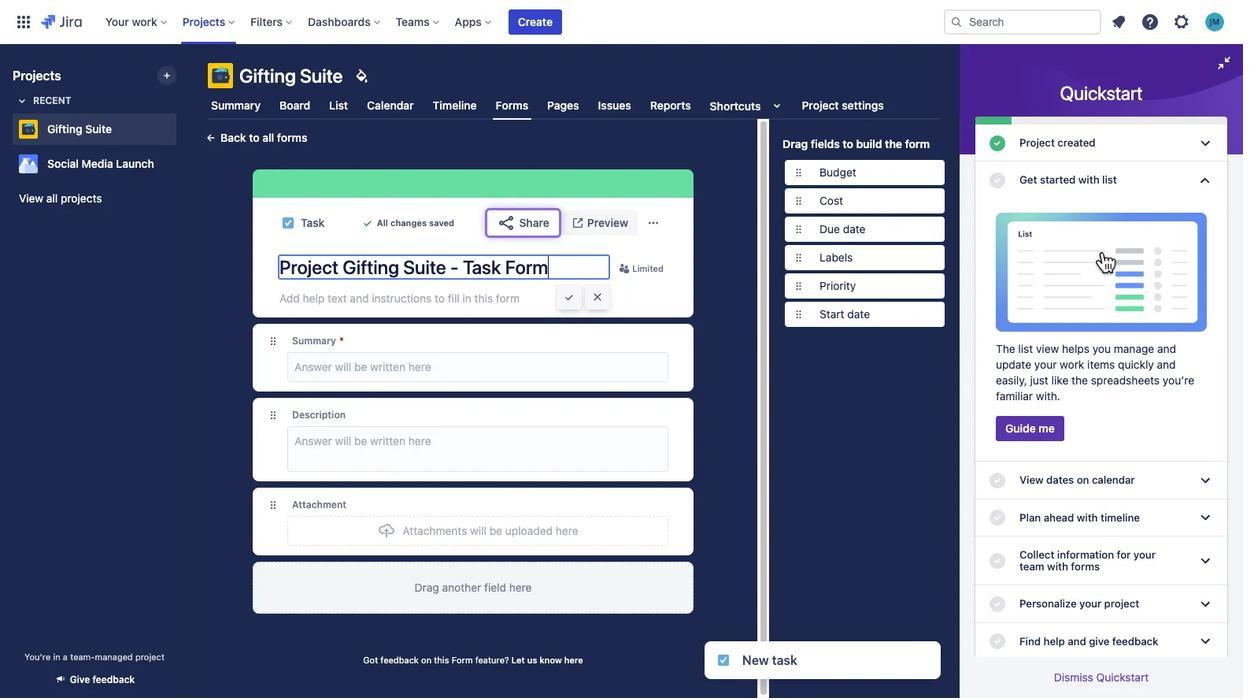 Task type: vqa. For each thing, say whether or not it's contained in the screenshot.
the rightmost the google
no



Task type: describe. For each thing, give the bounding box(es) containing it.
plan ahead with timeline button
[[976, 499, 1228, 536]]

add to starred image
[[172, 120, 191, 139]]

build
[[857, 137, 883, 150]]

description
[[292, 409, 346, 421]]

1 horizontal spatial to
[[435, 291, 445, 305]]

view
[[1037, 342, 1060, 356]]

chevron image for project created
[[1197, 134, 1216, 153]]

checked image for view
[[989, 471, 1008, 490]]

checked image for plan
[[989, 508, 1008, 527]]

on for feedback
[[422, 655, 432, 665]]

social media launch
[[47, 157, 154, 170]]

started
[[1041, 173, 1076, 186]]

update
[[997, 358, 1032, 371]]

view for view dates on calendar
[[1020, 474, 1044, 486]]

answer will be written here for description
[[295, 434, 431, 447]]

plan
[[1020, 511, 1042, 524]]

like
[[1052, 374, 1069, 387]]

date for start date
[[848, 307, 871, 321]]

your inside the 'collect information for your team with forms'
[[1134, 548, 1156, 561]]

due
[[820, 222, 841, 236]]

view all projects
[[19, 191, 102, 205]]

find help and give feedback button
[[976, 623, 1228, 660]]

task
[[301, 216, 325, 229]]

1 horizontal spatial this
[[475, 291, 493, 305]]

priority
[[820, 279, 857, 292]]

all changes saved
[[377, 217, 455, 228]]

for
[[1118, 548, 1132, 561]]

guide
[[1006, 422, 1037, 435]]

timeline
[[1101, 511, 1141, 524]]

fill
[[448, 291, 460, 305]]

0 horizontal spatial project
[[135, 652, 165, 662]]

with.
[[1037, 390, 1061, 403]]

changes
[[391, 217, 427, 228]]

answer for summary
[[295, 360, 332, 373]]

reports
[[651, 98, 691, 112]]

apps
[[455, 15, 482, 28]]

feedback inside dropdown button
[[1113, 635, 1159, 647]]

team
[[1020, 560, 1045, 573]]

written for summary
[[370, 360, 406, 373]]

a
[[63, 652, 68, 662]]

cost
[[820, 194, 844, 207]]

0 vertical spatial suite
[[300, 65, 343, 87]]

with for ahead
[[1078, 511, 1099, 524]]

view dates on calendar button
[[976, 462, 1228, 499]]

us
[[528, 655, 538, 665]]

answer will be written here for summary
[[295, 360, 431, 373]]

the
[[997, 342, 1016, 356]]

checked image for get
[[989, 171, 1008, 190]]

written for description
[[370, 434, 406, 447]]

add to starred image
[[172, 154, 191, 173]]

be for description
[[355, 434, 367, 447]]

new task button
[[705, 641, 941, 679]]

issues
[[598, 98, 632, 112]]

dismiss quickstart
[[1055, 670, 1150, 684]]

the list view helps you manage and update your work items quickly and easily, just like the spreadsheets you're familiar with.
[[997, 342, 1195, 403]]

saved
[[429, 217, 455, 228]]

collect information for your team with forms button
[[976, 536, 1228, 586]]

back to all forms link
[[195, 125, 317, 150]]

filters button
[[246, 9, 299, 34]]

timeline link
[[430, 91, 480, 120]]

2 vertical spatial be
[[490, 524, 503, 537]]

0 horizontal spatial gifting
[[47, 122, 82, 136]]

limited
[[633, 263, 664, 273]]

chevron image for plan ahead with timeline
[[1197, 508, 1216, 527]]

1 vertical spatial suite
[[85, 122, 112, 136]]

2 vertical spatial will
[[470, 524, 487, 537]]

settings
[[842, 98, 885, 112]]

pages link
[[545, 91, 583, 120]]

list inside dropdown button
[[1103, 173, 1118, 186]]

share
[[520, 216, 550, 229]]

shortcuts button
[[707, 91, 790, 120]]

me
[[1039, 422, 1056, 435]]

new task
[[743, 653, 798, 667]]

will for summary
[[335, 360, 352, 373]]

date for due date
[[844, 222, 866, 236]]

share button
[[488, 210, 559, 236]]

dates
[[1047, 474, 1075, 486]]

your
[[105, 15, 129, 28]]

0 horizontal spatial to
[[249, 131, 260, 144]]

attachments
[[403, 524, 467, 537]]

know
[[540, 655, 562, 665]]

social media launch link
[[13, 148, 170, 180]]

help image
[[1142, 12, 1160, 31]]

your profile and settings image
[[1206, 12, 1225, 31]]

board
[[280, 98, 311, 112]]

plan ahead with timeline
[[1020, 511, 1141, 524]]

with inside the 'collect information for your team with forms'
[[1048, 560, 1069, 573]]

feedback for got feedback on this form feature? let us know here
[[381, 655, 419, 665]]

add
[[280, 291, 300, 305]]

confirm image
[[563, 291, 576, 303]]

new
[[743, 653, 769, 667]]

let us know here button
[[512, 654, 584, 667]]

cancel image
[[591, 291, 604, 303]]

got
[[363, 655, 378, 665]]

launch
[[116, 157, 154, 170]]

form actions image
[[648, 217, 660, 229]]

summary for summary
[[211, 98, 261, 112]]

your inside the list view helps you manage and update your work items quickly and easily, just like the spreadsheets you're familiar with.
[[1035, 358, 1058, 371]]

1 vertical spatial in
[[53, 652, 60, 662]]

1 vertical spatial form
[[496, 291, 520, 305]]

form
[[452, 655, 473, 665]]

project created
[[1020, 136, 1096, 149]]

information
[[1058, 548, 1115, 561]]

you're
[[1164, 374, 1195, 387]]

items
[[1088, 358, 1116, 371]]

due date
[[820, 222, 866, 236]]

back to all forms
[[221, 131, 308, 144]]

will for description
[[335, 434, 352, 447]]

text
[[328, 291, 347, 305]]

0 vertical spatial gifting
[[240, 65, 296, 87]]

set background color image
[[353, 66, 371, 85]]

shortcuts
[[710, 99, 761, 112]]

1 vertical spatial this
[[434, 655, 449, 665]]

drag fields to build the form
[[783, 137, 931, 150]]

give feedback
[[70, 674, 135, 685]]

dashboards
[[308, 15, 371, 28]]

your work button
[[101, 9, 173, 34]]

settings image
[[1173, 12, 1192, 31]]

calendar
[[1093, 474, 1136, 486]]

team-
[[70, 652, 95, 662]]



Task type: locate. For each thing, give the bounding box(es) containing it.
0 vertical spatial quickstart
[[1061, 82, 1144, 104]]

1 vertical spatial list
[[1019, 342, 1034, 356]]

form right build
[[906, 137, 931, 150]]

task
[[773, 653, 798, 667]]

attachments will be uploaded here
[[403, 524, 579, 537]]

1 horizontal spatial suite
[[300, 65, 343, 87]]

to left build
[[843, 137, 854, 150]]

with right the ahead
[[1078, 511, 1099, 524]]

checked image inside collect information for your team with forms dropdown button
[[989, 552, 1008, 570]]

your down view
[[1035, 358, 1058, 371]]

work down helps
[[1061, 358, 1085, 371]]

primary element
[[9, 0, 945, 44]]

checked image left personalize
[[989, 595, 1008, 614]]

list inside the list view helps you manage and update your work items quickly and easily, just like the spreadsheets you're familiar with.
[[1019, 342, 1034, 356]]

chevron image
[[1197, 471, 1216, 490], [1197, 552, 1216, 570], [1197, 595, 1216, 614], [1197, 632, 1216, 651]]

the inside the list view helps you manage and update your work items quickly and easily, just like the spreadsheets you're familiar with.
[[1072, 374, 1089, 387]]

1 checked image from the top
[[989, 471, 1008, 490]]

0 horizontal spatial this
[[434, 655, 449, 665]]

this right fill
[[475, 291, 493, 305]]

search image
[[951, 15, 964, 28]]

0 vertical spatial form
[[906, 137, 931, 150]]

project inside 'tab list'
[[802, 98, 840, 112]]

1 horizontal spatial help
[[1044, 635, 1066, 647]]

1 chevron image from the top
[[1197, 134, 1216, 153]]

3 checked image from the top
[[989, 595, 1008, 614]]

2 chevron image from the top
[[1197, 552, 1216, 570]]

0 vertical spatial summary
[[211, 98, 261, 112]]

0 horizontal spatial list
[[1019, 342, 1034, 356]]

drag for drag fields to build the form
[[783, 137, 809, 150]]

0 vertical spatial feedback
[[1113, 635, 1159, 647]]

pages
[[548, 98, 580, 112]]

0 horizontal spatial gifting suite
[[47, 122, 112, 136]]

0 vertical spatial projects
[[183, 15, 225, 28]]

checked image left plan
[[989, 508, 1008, 527]]

let
[[512, 655, 525, 665]]

this left form
[[434, 655, 449, 665]]

gifting up board
[[240, 65, 296, 87]]

in left a
[[53, 652, 60, 662]]

1 vertical spatial with
[[1078, 511, 1099, 524]]

with for started
[[1079, 173, 1100, 186]]

your
[[1035, 358, 1058, 371], [1134, 548, 1156, 561], [1080, 597, 1102, 610]]

2 chevron image from the top
[[1197, 171, 1216, 190]]

got feedback on this form feature? let us know here
[[363, 655, 584, 665]]

and left give
[[1068, 635, 1087, 647]]

recent
[[33, 95, 71, 106]]

1 vertical spatial projects
[[13, 69, 61, 83]]

3 checked image from the top
[[989, 552, 1008, 570]]

drag left another
[[415, 581, 439, 594]]

to right back
[[249, 131, 260, 144]]

create project image
[[161, 69, 173, 82]]

be for summary
[[355, 360, 367, 373]]

1 vertical spatial project
[[135, 652, 165, 662]]

tab list containing forms
[[199, 91, 951, 120]]

view all projects link
[[13, 184, 176, 213]]

on for dates
[[1078, 474, 1090, 486]]

1 vertical spatial quickstart
[[1097, 670, 1150, 684]]

just
[[1031, 374, 1049, 387]]

apps button
[[450, 9, 498, 34]]

personalize your project button
[[976, 586, 1228, 623]]

answer will be written here down *
[[295, 360, 431, 373]]

0 horizontal spatial help
[[303, 291, 325, 305]]

0 vertical spatial on
[[1078, 474, 1090, 486]]

gifting suite link
[[13, 113, 170, 145]]

gifting
[[240, 65, 296, 87], [47, 122, 82, 136]]

forms
[[277, 131, 308, 144], [1072, 560, 1101, 573]]

summary left *
[[292, 335, 336, 347]]

0 horizontal spatial drag
[[415, 581, 439, 594]]

0 vertical spatial the
[[886, 137, 903, 150]]

to
[[249, 131, 260, 144], [843, 137, 854, 150], [435, 291, 445, 305]]

view inside dropdown button
[[1020, 474, 1044, 486]]

2 vertical spatial your
[[1080, 597, 1102, 610]]

projects up sidebar navigation icon
[[183, 15, 225, 28]]

this
[[475, 291, 493, 305], [434, 655, 449, 665]]

gifting suite up social media launch link
[[47, 122, 112, 136]]

checked image for find
[[989, 632, 1008, 651]]

your inside dropdown button
[[1080, 597, 1102, 610]]

will down *
[[335, 360, 352, 373]]

1 horizontal spatial project
[[1020, 136, 1056, 149]]

1 horizontal spatial gifting
[[240, 65, 296, 87]]

forms inside the 'collect information for your team with forms'
[[1072, 560, 1101, 573]]

1 horizontal spatial form
[[906, 137, 931, 150]]

1 horizontal spatial in
[[463, 291, 472, 305]]

help right find
[[1044, 635, 1066, 647]]

calendar link
[[364, 91, 417, 120]]

0 horizontal spatial view
[[19, 191, 43, 205]]

help for add
[[303, 291, 325, 305]]

chevron image for get started with list
[[1197, 171, 1216, 190]]

answer for description
[[295, 434, 332, 447]]

task icon image
[[718, 654, 730, 667]]

0 vertical spatial checked image
[[989, 471, 1008, 490]]

form
[[906, 137, 931, 150], [496, 291, 520, 305]]

2 checked image from the top
[[989, 508, 1008, 527]]

filters
[[251, 15, 283, 28]]

spreadsheets
[[1092, 374, 1161, 387]]

feature?
[[476, 655, 509, 665]]

1 horizontal spatial on
[[1078, 474, 1090, 486]]

2 horizontal spatial to
[[843, 137, 854, 150]]

manage
[[1115, 342, 1155, 356]]

forms
[[496, 98, 529, 112]]

project inside dropdown button
[[1020, 136, 1056, 149]]

drag
[[783, 137, 809, 150], [415, 581, 439, 594]]

suite up list
[[300, 65, 343, 87]]

gifting down recent
[[47, 122, 82, 136]]

start
[[820, 307, 845, 321]]

project up get at the top right
[[1020, 136, 1056, 149]]

chevron image inside project created dropdown button
[[1197, 134, 1216, 153]]

another
[[442, 581, 482, 594]]

be
[[355, 360, 367, 373], [355, 434, 367, 447], [490, 524, 503, 537]]

0 vertical spatial work
[[132, 15, 157, 28]]

0 horizontal spatial project
[[802, 98, 840, 112]]

view left dates
[[1020, 474, 1044, 486]]

reports link
[[647, 91, 695, 120]]

will down description
[[335, 434, 352, 447]]

1 vertical spatial the
[[1072, 374, 1089, 387]]

*
[[340, 335, 344, 347]]

0 vertical spatial written
[[370, 360, 406, 373]]

limited button
[[615, 259, 669, 278]]

the right build
[[886, 137, 903, 150]]

banner
[[0, 0, 1244, 44]]

on right dates
[[1078, 474, 1090, 486]]

checked image for personalize
[[989, 595, 1008, 614]]

projects
[[61, 191, 102, 205]]

issues link
[[595, 91, 635, 120]]

find help and give feedback
[[1020, 635, 1159, 647]]

checked image inside the plan ahead with timeline dropdown button
[[989, 508, 1008, 527]]

chevron image
[[1197, 134, 1216, 153], [1197, 171, 1216, 190], [1197, 508, 1216, 527]]

1 vertical spatial checked image
[[989, 508, 1008, 527]]

3 chevron image from the top
[[1197, 595, 1216, 614]]

project for project settings
[[802, 98, 840, 112]]

summary up back
[[211, 98, 261, 112]]

written
[[370, 360, 406, 373], [370, 434, 406, 447]]

0 horizontal spatial on
[[422, 655, 432, 665]]

project for project created
[[1020, 136, 1056, 149]]

quickstart up project created dropdown button
[[1061, 82, 1144, 104]]

project inside dropdown button
[[1105, 597, 1140, 610]]

ahead
[[1044, 511, 1075, 524]]

in right fill
[[463, 291, 472, 305]]

list link
[[326, 91, 351, 120]]

1 answer from the top
[[295, 360, 332, 373]]

your right for
[[1134, 548, 1156, 561]]

help left text
[[303, 291, 325, 305]]

1 horizontal spatial project
[[1105, 597, 1140, 610]]

answer will be written here down description
[[295, 434, 431, 447]]

dismiss
[[1055, 670, 1094, 684]]

1 vertical spatial answer will be written here
[[295, 434, 431, 447]]

2 vertical spatial feedback
[[93, 674, 135, 685]]

all right back
[[263, 131, 274, 144]]

0 horizontal spatial all
[[46, 191, 58, 205]]

chevron image inside view dates on calendar dropdown button
[[1197, 471, 1216, 490]]

2 answer will be written here from the top
[[295, 434, 431, 447]]

personalize your project
[[1020, 597, 1140, 610]]

1 horizontal spatial your
[[1080, 597, 1102, 610]]

0 vertical spatial this
[[475, 291, 493, 305]]

chevron image inside get started with list dropdown button
[[1197, 171, 1216, 190]]

all
[[377, 217, 388, 228]]

1 vertical spatial chevron image
[[1197, 171, 1216, 190]]

projects button
[[178, 9, 241, 34]]

gifting suite up board
[[240, 65, 343, 87]]

help inside find help and give feedback dropdown button
[[1044, 635, 1066, 647]]

1 horizontal spatial summary
[[292, 335, 336, 347]]

collapse recent projects image
[[13, 91, 32, 110]]

1 vertical spatial on
[[422, 655, 432, 665]]

1 vertical spatial date
[[848, 307, 871, 321]]

and right manage
[[1158, 342, 1177, 356]]

give feedback button
[[45, 667, 144, 693]]

form right fill
[[496, 291, 520, 305]]

0 vertical spatial answer will be written here
[[295, 360, 431, 373]]

0 vertical spatial project
[[802, 98, 840, 112]]

2 horizontal spatial feedback
[[1113, 635, 1159, 647]]

answer will be written here
[[295, 360, 431, 373], [295, 434, 431, 447]]

chevron image inside find help and give feedback dropdown button
[[1197, 632, 1216, 651]]

suite
[[300, 65, 343, 87], [85, 122, 112, 136]]

checked image for project
[[989, 134, 1008, 153]]

chevron image inside the plan ahead with timeline dropdown button
[[1197, 508, 1216, 527]]

with right started in the top of the page
[[1079, 173, 1100, 186]]

jira image
[[41, 12, 82, 31], [41, 12, 82, 31]]

minimize image
[[1216, 54, 1235, 72]]

1 vertical spatial gifting suite
[[47, 122, 112, 136]]

the
[[886, 137, 903, 150], [1072, 374, 1089, 387]]

0 vertical spatial with
[[1079, 173, 1100, 186]]

2 horizontal spatial your
[[1134, 548, 1156, 561]]

forms down the board 'link'
[[277, 131, 308, 144]]

0 horizontal spatial projects
[[13, 69, 61, 83]]

projects inside popup button
[[183, 15, 225, 28]]

1 horizontal spatial view
[[1020, 474, 1044, 486]]

on inside dropdown button
[[1078, 474, 1090, 486]]

and up you're
[[1158, 358, 1177, 371]]

answer down the summary *
[[295, 360, 332, 373]]

drag left fields
[[783, 137, 809, 150]]

checked image inside find help and give feedback dropdown button
[[989, 632, 1008, 651]]

0 horizontal spatial your
[[1035, 358, 1058, 371]]

your up "find help and give feedback"
[[1080, 597, 1102, 610]]

list down project created dropdown button
[[1103, 173, 1118, 186]]

view left projects at the top left of the page
[[19, 191, 43, 205]]

collect information for your team with forms
[[1020, 548, 1156, 573]]

1 vertical spatial your
[[1134, 548, 1156, 561]]

chevron image inside collect information for your team with forms dropdown button
[[1197, 552, 1216, 570]]

date right due
[[844, 222, 866, 236]]

1 vertical spatial all
[[46, 191, 58, 205]]

fields
[[811, 137, 840, 150]]

start date
[[820, 307, 871, 321]]

0 vertical spatial will
[[335, 360, 352, 373]]

chevron image for personalize your project
[[1197, 595, 1216, 614]]

2 written from the top
[[370, 434, 406, 447]]

upload image
[[378, 522, 397, 540]]

you
[[1093, 342, 1112, 356]]

1 vertical spatial project
[[1020, 136, 1056, 149]]

chevron image inside personalize your project dropdown button
[[1197, 595, 1216, 614]]

1 written from the top
[[370, 360, 406, 373]]

quickly
[[1119, 358, 1155, 371]]

0 horizontal spatial in
[[53, 652, 60, 662]]

feedback
[[1113, 635, 1159, 647], [381, 655, 419, 665], [93, 674, 135, 685]]

and
[[350, 291, 369, 305], [1158, 342, 1177, 356], [1158, 358, 1177, 371], [1068, 635, 1087, 647]]

drag for drag another field here
[[415, 581, 439, 594]]

add help text and instructions to fill in this form
[[280, 291, 520, 305]]

to left fill
[[435, 291, 445, 305]]

get started with list button
[[976, 162, 1228, 199]]

suite up media
[[85, 122, 112, 136]]

all left projects at the top left of the page
[[46, 191, 58, 205]]

will right attachments
[[470, 524, 487, 537]]

checked image left team
[[989, 552, 1008, 570]]

0 horizontal spatial summary
[[211, 98, 261, 112]]

personalize
[[1020, 597, 1077, 610]]

feedback inside button
[[93, 674, 135, 685]]

date right start
[[848, 307, 871, 321]]

sidebar navigation image
[[172, 63, 206, 95]]

instructions
[[372, 291, 432, 305]]

banner containing your work
[[0, 0, 1244, 44]]

chevron image for collect information for your team with forms
[[1197, 552, 1216, 570]]

quickstart
[[1061, 82, 1144, 104], [1097, 670, 1150, 684]]

project up find help and give feedback dropdown button
[[1105, 597, 1140, 610]]

None field
[[280, 256, 609, 278]]

project up fields
[[802, 98, 840, 112]]

create
[[518, 15, 553, 28]]

summary for summary *
[[292, 335, 336, 347]]

view dates on calendar
[[1020, 474, 1136, 486]]

0 vertical spatial forms
[[277, 131, 308, 144]]

work
[[132, 15, 157, 28], [1061, 358, 1085, 371]]

1 horizontal spatial list
[[1103, 173, 1118, 186]]

gifting suite inside gifting suite link
[[47, 122, 112, 136]]

work right your in the left of the page
[[132, 15, 157, 28]]

chevron image for find help and give feedback
[[1197, 632, 1216, 651]]

quickstart down find help and give feedback dropdown button
[[1097, 670, 1150, 684]]

3 chevron image from the top
[[1197, 508, 1216, 527]]

checked image left get at the top right
[[989, 171, 1008, 190]]

1 horizontal spatial all
[[263, 131, 274, 144]]

chevron image for view dates on calendar
[[1197, 471, 1216, 490]]

project
[[802, 98, 840, 112], [1020, 136, 1056, 149]]

0 horizontal spatial feedback
[[93, 674, 135, 685]]

board link
[[277, 91, 314, 120]]

timeline
[[433, 98, 477, 112]]

1 vertical spatial feedback
[[381, 655, 419, 665]]

1 horizontal spatial the
[[1072, 374, 1089, 387]]

1 horizontal spatial feedback
[[381, 655, 419, 665]]

progress bar
[[976, 117, 1228, 124]]

4 checked image from the top
[[989, 632, 1008, 651]]

work inside popup button
[[132, 15, 157, 28]]

1 vertical spatial will
[[335, 434, 352, 447]]

appswitcher icon image
[[14, 12, 33, 31]]

1 vertical spatial help
[[1044, 635, 1066, 647]]

dashboards button
[[303, 9, 387, 34]]

attachment
[[292, 499, 347, 511]]

0 horizontal spatial work
[[132, 15, 157, 28]]

guide me
[[1006, 422, 1056, 435]]

0 horizontal spatial form
[[496, 291, 520, 305]]

0 vertical spatial view
[[19, 191, 43, 205]]

1 answer will be written here from the top
[[295, 360, 431, 373]]

project right managed
[[135, 652, 165, 662]]

notifications image
[[1110, 12, 1129, 31]]

project created button
[[976, 124, 1228, 162]]

answer
[[295, 360, 332, 373], [295, 434, 332, 447]]

1 vertical spatial view
[[1020, 474, 1044, 486]]

on left form
[[422, 655, 432, 665]]

teams
[[396, 15, 430, 28]]

checked image left project created
[[989, 134, 1008, 153]]

2 vertical spatial checked image
[[989, 595, 1008, 614]]

0 vertical spatial be
[[355, 360, 367, 373]]

checked image
[[989, 134, 1008, 153], [989, 171, 1008, 190], [989, 552, 1008, 570], [989, 632, 1008, 651]]

and inside dropdown button
[[1068, 635, 1087, 647]]

0 vertical spatial list
[[1103, 173, 1118, 186]]

0 horizontal spatial the
[[886, 137, 903, 150]]

and right text
[[350, 291, 369, 305]]

2 vertical spatial with
[[1048, 560, 1069, 573]]

view for view all projects
[[19, 191, 43, 205]]

1 chevron image from the top
[[1197, 471, 1216, 490]]

media
[[82, 157, 113, 170]]

4 chevron image from the top
[[1197, 632, 1216, 651]]

social
[[47, 157, 79, 170]]

you're
[[24, 652, 51, 662]]

you're in a team-managed project
[[24, 652, 165, 662]]

checked image left find
[[989, 632, 1008, 651]]

list up update
[[1019, 342, 1034, 356]]

checked image
[[989, 471, 1008, 490], [989, 508, 1008, 527], [989, 595, 1008, 614]]

Search field
[[945, 9, 1102, 34]]

share image
[[498, 214, 516, 232]]

projects up recent
[[13, 69, 61, 83]]

0 vertical spatial in
[[463, 291, 472, 305]]

0 vertical spatial chevron image
[[1197, 134, 1216, 153]]

the right like
[[1072, 374, 1089, 387]]

projects
[[183, 15, 225, 28], [13, 69, 61, 83]]

help for find
[[1044, 635, 1066, 647]]

1 vertical spatial answer
[[295, 434, 332, 447]]

field
[[485, 581, 507, 594]]

1 vertical spatial written
[[370, 434, 406, 447]]

1 checked image from the top
[[989, 134, 1008, 153]]

easily,
[[997, 374, 1028, 387]]

2 vertical spatial chevron image
[[1197, 508, 1216, 527]]

1 horizontal spatial gifting suite
[[240, 65, 343, 87]]

answer down description
[[295, 434, 332, 447]]

with right team
[[1048, 560, 1069, 573]]

0 vertical spatial your
[[1035, 358, 1058, 371]]

1 horizontal spatial work
[[1061, 358, 1085, 371]]

2 answer from the top
[[295, 434, 332, 447]]

list
[[329, 98, 348, 112]]

1 horizontal spatial drag
[[783, 137, 809, 150]]

feedback down managed
[[93, 674, 135, 685]]

work inside the list view helps you manage and update your work items quickly and easily, just like the spreadsheets you're familiar with.
[[1061, 358, 1085, 371]]

get started with list
[[1020, 173, 1118, 186]]

2 checked image from the top
[[989, 171, 1008, 190]]

checked image for collect
[[989, 552, 1008, 570]]

preview
[[588, 216, 629, 229]]

0 vertical spatial all
[[263, 131, 274, 144]]

feedback right got
[[381, 655, 419, 665]]

tab list
[[199, 91, 951, 120]]

1 horizontal spatial forms
[[1072, 560, 1101, 573]]

give
[[1090, 635, 1110, 647]]

feedback right give
[[1113, 635, 1159, 647]]

checked image down guide
[[989, 471, 1008, 490]]

1 vertical spatial drag
[[415, 581, 439, 594]]

feedback for give feedback
[[93, 674, 135, 685]]

forms up personalize your project
[[1072, 560, 1101, 573]]

0 vertical spatial answer
[[295, 360, 332, 373]]



